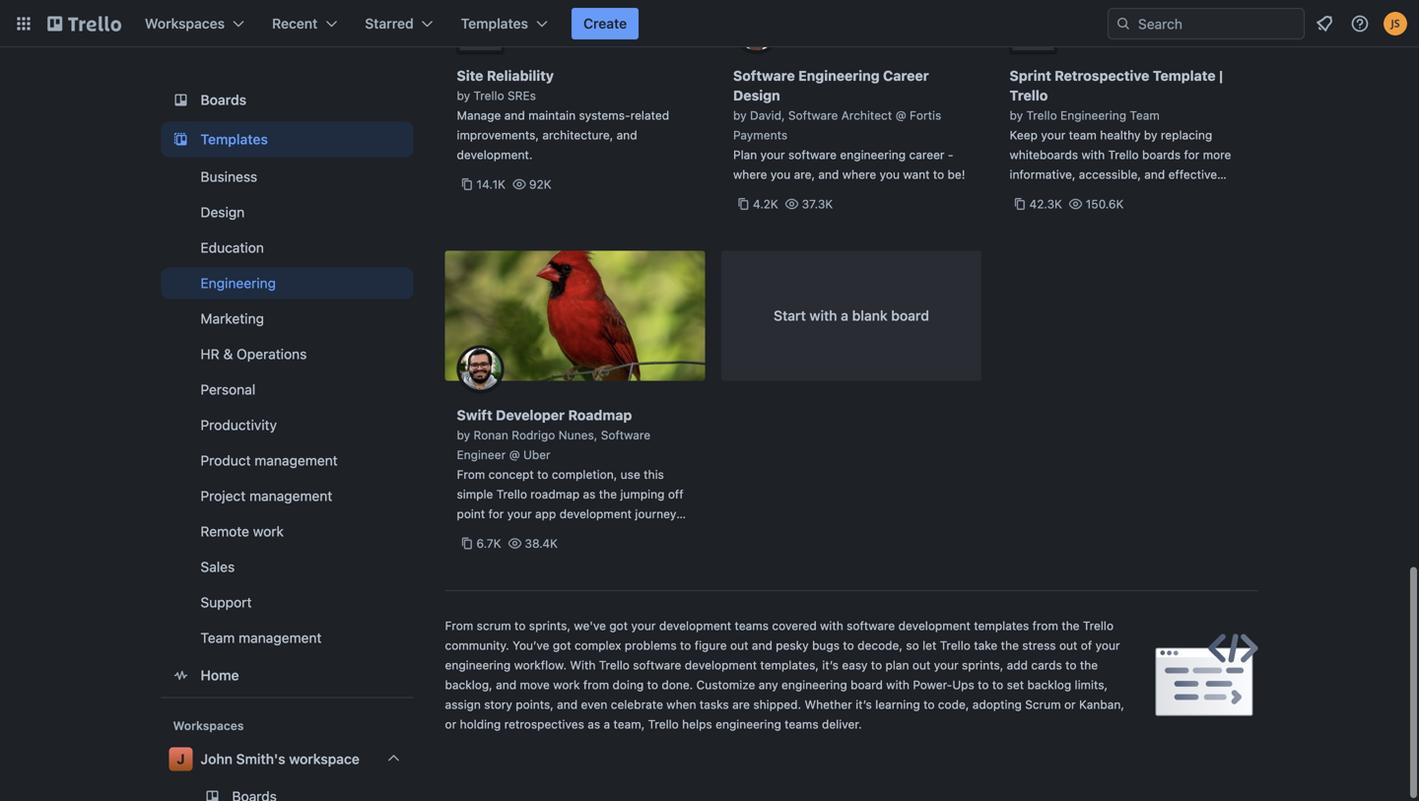 Task type: vqa. For each thing, say whether or not it's contained in the screenshot.
john smith's workspace in the left of the page
yes



Task type: locate. For each thing, give the bounding box(es) containing it.
work down the project management
[[253, 523, 284, 539]]

workspaces up board icon
[[145, 15, 225, 32]]

software inside software engineering career design by david, software architect @ fortis payments plan your software engineering career - where you are, and where you want to be!
[[788, 148, 837, 162]]

to down uber
[[537, 468, 548, 481]]

0 vertical spatial templates
[[461, 15, 528, 32]]

use
[[621, 468, 640, 481]]

search image
[[1116, 16, 1132, 32]]

software down the roadmap
[[601, 428, 651, 442]]

design down business
[[201, 204, 245, 220]]

software down problems
[[633, 658, 681, 672]]

0 vertical spatial engineering
[[799, 68, 880, 84]]

teams down shipped.
[[785, 718, 819, 731]]

board image
[[169, 88, 193, 112]]

trello inside swift developer roadmap by ronan rodrigo nunes, software engineer @ uber from concept to completion, use this simple trello roadmap as the jumping off point for your app development journey with apple's swift language.
[[497, 487, 527, 501]]

jumping
[[620, 487, 665, 501]]

1 vertical spatial work
[[553, 678, 580, 692]]

starred button
[[353, 8, 445, 39]]

your inside software engineering career design by david, software architect @ fortis payments plan your software engineering career - where you are, and where you want to be!
[[761, 148, 785, 162]]

a left blank
[[841, 308, 849, 324]]

software up decode,
[[847, 619, 895, 633]]

with down point
[[457, 527, 480, 541]]

back to home image
[[47, 8, 121, 39]]

development inside swift developer roadmap by ronan rodrigo nunes, software engineer @ uber from concept to completion, use this simple trello roadmap as the jumping off point for your app development journey with apple's swift language.
[[560, 507, 632, 521]]

remote work
[[201, 523, 284, 539]]

development up figure
[[659, 619, 732, 633]]

done.
[[662, 678, 693, 692]]

from up stress
[[1033, 619, 1058, 633]]

got up with
[[553, 639, 571, 652]]

work inside from scrum to sprints, we've got your development teams covered with software development templates from the trello community. you've got complex problems to figure out and pesky bugs to decode, so let trello take the stress out of your engineering workflow. with trello software development templates, it's easy to plan out your sprints, add cards to the backlog, and move work from doing to done. customize any engineering board with power-ups to to set backlog limits, assign story points, and even celebrate when tasks are shipped. whether it's learning to code, adopting scrum or kanban, or holding retrospectives as a team, trello helps engineering teams deliver.
[[553, 678, 580, 692]]

1 vertical spatial management
[[249, 488, 332, 504]]

and down boards
[[1145, 168, 1165, 181]]

or down assign
[[445, 718, 457, 731]]

1 vertical spatial a
[[604, 718, 610, 731]]

management down product management link on the bottom of the page
[[249, 488, 332, 504]]

from
[[457, 468, 485, 481], [445, 619, 473, 633]]

your down payments
[[761, 148, 785, 162]]

4.2k
[[753, 197, 778, 211]]

1 horizontal spatial teams
[[785, 718, 819, 731]]

0 horizontal spatial @
[[509, 448, 520, 462]]

0 vertical spatial software
[[733, 68, 795, 84]]

0 horizontal spatial team
[[201, 630, 235, 646]]

engineering up healthy
[[1061, 108, 1127, 122]]

1 vertical spatial team
[[1010, 187, 1038, 201]]

0 horizontal spatial a
[[604, 718, 610, 731]]

1 vertical spatial as
[[588, 718, 600, 731]]

1 horizontal spatial swift
[[529, 527, 557, 541]]

and right are,
[[818, 168, 839, 181]]

0 vertical spatial software
[[788, 148, 837, 162]]

boards
[[1142, 148, 1181, 162]]

1 horizontal spatial board
[[891, 308, 929, 324]]

-
[[948, 148, 954, 162]]

uber
[[523, 448, 551, 462]]

1 vertical spatial templates
[[201, 131, 268, 147]]

management for team management
[[239, 630, 322, 646]]

as down even
[[588, 718, 600, 731]]

and inside software engineering career design by david, software architect @ fortis payments plan your software engineering career - where you are, and where you want to be!
[[818, 168, 839, 181]]

points,
[[516, 698, 554, 712]]

career
[[909, 148, 945, 162]]

blank
[[852, 308, 888, 324]]

to right doing
[[647, 678, 658, 692]]

0 horizontal spatial teams
[[735, 619, 769, 633]]

@ inside software engineering career design by david, software architect @ fortis payments plan your software engineering career - where you are, and where you want to be!
[[896, 108, 906, 122]]

team down 'informative,'
[[1010, 187, 1038, 201]]

1 horizontal spatial you
[[880, 168, 900, 181]]

0 vertical spatial from
[[457, 468, 485, 481]]

team management
[[201, 630, 322, 646]]

engineering
[[840, 148, 906, 162], [445, 658, 511, 672], [782, 678, 847, 692], [716, 718, 781, 731]]

a inside from scrum to sprints, we've got your development teams covered with software development templates from the trello community. you've got complex problems to figure out and pesky bugs to decode, so let trello take the stress out of your engineering workflow. with trello software development templates, it's easy to plan out your sprints, add cards to the backlog, and move work from doing to done. customize any engineering board with power-ups to to set backlog limits, assign story points, and even celebrate when tasks are shipped. whether it's learning to code, adopting scrum or kanban, or holding retrospectives as a team, trello helps engineering teams deliver.
[[604, 718, 610, 731]]

@
[[896, 108, 906, 122], [509, 448, 520, 462]]

for up effective
[[1184, 148, 1200, 162]]

trello down when
[[648, 718, 679, 731]]

support
[[201, 594, 252, 610]]

0 vertical spatial swift
[[457, 407, 492, 423]]

plan
[[886, 658, 909, 672]]

and down sres
[[504, 108, 525, 122]]

teams left covered
[[735, 619, 769, 633]]

reliability
[[487, 68, 554, 84]]

2 horizontal spatial out
[[1060, 639, 1078, 652]]

from inside swift developer roadmap by ronan rodrigo nunes, software engineer @ uber from concept to completion, use this simple trello roadmap as the jumping off point for your app development journey with apple's swift language.
[[457, 468, 485, 481]]

david,
[[750, 108, 785, 122]]

trello up the keep
[[1027, 108, 1057, 122]]

accessible,
[[1079, 168, 1141, 181]]

14.1k
[[477, 177, 506, 191]]

@ up concept
[[509, 448, 520, 462]]

0 vertical spatial team
[[1130, 108, 1160, 122]]

0 vertical spatial it's
[[822, 658, 839, 672]]

sprints, up you've
[[529, 619, 571, 633]]

0 vertical spatial from
[[1033, 619, 1058, 633]]

as inside from scrum to sprints, we've got your development teams covered with software development templates from the trello community. you've got complex problems to figure out and pesky bugs to decode, so let trello take the stress out of your engineering workflow. with trello software development templates, it's easy to plan out your sprints, add cards to the backlog, and move work from doing to done. customize any engineering board with power-ups to to set backlog limits, assign story points, and even celebrate when tasks are shipped. whether it's learning to code, adopting scrum or kanban, or holding retrospectives as a team, trello helps engineering teams deliver.
[[588, 718, 600, 731]]

a left 'team,'
[[604, 718, 610, 731]]

1 vertical spatial sprints,
[[962, 658, 1004, 672]]

development.
[[457, 148, 533, 162]]

1 vertical spatial or
[[445, 718, 457, 731]]

team inside sprint retrospective template | trello by trello engineering team keep your team healthy by replacing whiteboards with trello boards for more informative, accessible, and effective team retrospectives.
[[1130, 108, 1160, 122]]

completion,
[[552, 468, 617, 481]]

1 horizontal spatial work
[[553, 678, 580, 692]]

2 vertical spatial software
[[633, 658, 681, 672]]

with
[[1082, 148, 1105, 162], [810, 308, 837, 324], [457, 527, 480, 541], [820, 619, 843, 633], [886, 678, 910, 692]]

0 horizontal spatial engineering
[[201, 275, 276, 291]]

from up 'simple'
[[457, 468, 485, 481]]

engineering up whether
[[782, 678, 847, 692]]

trello
[[1010, 87, 1048, 103], [474, 89, 504, 103], [1027, 108, 1057, 122], [1108, 148, 1139, 162], [497, 487, 527, 501], [1083, 619, 1114, 633], [940, 639, 971, 652], [599, 658, 630, 672], [648, 718, 679, 731]]

it's down bugs
[[822, 658, 839, 672]]

out down let
[[913, 658, 931, 672]]

your inside sprint retrospective template | trello by trello engineering team keep your team healthy by replacing whiteboards with trello boards for more informative, accessible, and effective team retrospectives.
[[1041, 128, 1066, 142]]

1 horizontal spatial @
[[896, 108, 906, 122]]

team down support
[[201, 630, 235, 646]]

1 vertical spatial @
[[509, 448, 520, 462]]

sales link
[[161, 551, 413, 583]]

1 vertical spatial from
[[445, 619, 473, 633]]

engineering inside engineering link
[[201, 275, 276, 291]]

adopting
[[973, 698, 1022, 712]]

0 vertical spatial board
[[891, 308, 929, 324]]

as
[[583, 487, 596, 501], [588, 718, 600, 731]]

holding
[[460, 718, 501, 731]]

2 horizontal spatial engineering
[[1061, 108, 1127, 122]]

by
[[457, 89, 470, 103], [733, 108, 747, 122], [1010, 108, 1023, 122], [1144, 128, 1158, 142], [457, 428, 470, 442]]

2 vertical spatial engineering
[[201, 275, 276, 291]]

0 vertical spatial design
[[733, 87, 780, 103]]

1 horizontal spatial or
[[1064, 698, 1076, 712]]

remote work link
[[161, 516, 413, 547]]

team
[[1069, 128, 1097, 142], [1010, 187, 1038, 201]]

team up healthy
[[1130, 108, 1160, 122]]

ups
[[952, 678, 975, 692]]

to up you've
[[515, 619, 526, 633]]

so
[[906, 639, 919, 652]]

0 horizontal spatial board
[[851, 678, 883, 692]]

with inside button
[[810, 308, 837, 324]]

or
[[1064, 698, 1076, 712], [445, 718, 457, 731]]

swift
[[457, 407, 492, 423], [529, 527, 557, 541]]

you left want
[[880, 168, 900, 181]]

to
[[933, 168, 944, 181], [537, 468, 548, 481], [515, 619, 526, 633], [680, 639, 691, 652], [843, 639, 854, 652], [871, 658, 882, 672], [1066, 658, 1077, 672], [647, 678, 658, 692], [978, 678, 989, 692], [992, 678, 1004, 692], [924, 698, 935, 712]]

systems-
[[579, 108, 630, 122]]

0 horizontal spatial swift
[[457, 407, 492, 423]]

education
[[201, 239, 264, 256]]

the down the completion,
[[599, 487, 617, 501]]

start with a blank board
[[774, 308, 929, 324]]

1 horizontal spatial got
[[609, 619, 628, 633]]

38.4k
[[525, 537, 558, 550]]

0 vertical spatial workspaces
[[145, 15, 225, 32]]

0 horizontal spatial work
[[253, 523, 284, 539]]

journey
[[635, 507, 677, 521]]

john
[[201, 751, 233, 767]]

workflow.
[[514, 658, 567, 672]]

to inside swift developer roadmap by ronan rodrigo nunes, software engineer @ uber from concept to completion, use this simple trello roadmap as the jumping off point for your app development journey with apple's swift language.
[[537, 468, 548, 481]]

marketing
[[201, 310, 264, 327]]

trello sres image
[[457, 6, 504, 53]]

2 horizontal spatial software
[[847, 619, 895, 633]]

swift down app
[[529, 527, 557, 541]]

team left healthy
[[1069, 128, 1097, 142]]

trello up the manage
[[474, 89, 504, 103]]

from up community.
[[445, 619, 473, 633]]

with right start
[[810, 308, 837, 324]]

figure
[[695, 639, 727, 652]]

a inside button
[[841, 308, 849, 324]]

engineering down david, software architect @ fortis payments image
[[799, 68, 880, 84]]

got
[[609, 619, 628, 633], [553, 639, 571, 652]]

2 where from the left
[[842, 168, 876, 181]]

|
[[1219, 68, 1223, 84]]

1 horizontal spatial templates
[[461, 15, 528, 32]]

out right figure
[[730, 639, 749, 652]]

are
[[732, 698, 750, 712]]

@ inside swift developer roadmap by ronan rodrigo nunes, software engineer @ uber from concept to completion, use this simple trello roadmap as the jumping off point for your app development journey with apple's swift language.
[[509, 448, 520, 462]]

1 horizontal spatial from
[[1033, 619, 1058, 633]]

0 vertical spatial @
[[896, 108, 906, 122]]

with up the accessible, on the top of the page
[[1082, 148, 1105, 162]]

1 horizontal spatial a
[[841, 308, 849, 324]]

roadmap
[[568, 407, 632, 423]]

0 horizontal spatial where
[[733, 168, 767, 181]]

got up complex
[[609, 619, 628, 633]]

0 vertical spatial team
[[1069, 128, 1097, 142]]

replacing
[[1161, 128, 1212, 142]]

with inside swift developer roadmap by ronan rodrigo nunes, software engineer @ uber from concept to completion, use this simple trello roadmap as the jumping off point for your app development journey with apple's swift language.
[[457, 527, 480, 541]]

software up david,
[[733, 68, 795, 84]]

you left are,
[[771, 168, 791, 181]]

pesky
[[776, 639, 809, 652]]

trello down concept
[[497, 487, 527, 501]]

retrospectives.
[[1041, 187, 1124, 201]]

home image
[[169, 664, 193, 687]]

to right cards
[[1066, 658, 1077, 672]]

create button
[[572, 8, 639, 39]]

david, software architect @ fortis payments image
[[733, 6, 970, 54]]

trello down sprint
[[1010, 87, 1048, 103]]

1 horizontal spatial team
[[1130, 108, 1160, 122]]

management down 'support' link
[[239, 630, 322, 646]]

1 vertical spatial from
[[583, 678, 609, 692]]

board inside button
[[891, 308, 929, 324]]

site
[[457, 68, 483, 84]]

productivity
[[201, 417, 277, 433]]

1 vertical spatial engineering
[[1061, 108, 1127, 122]]

where right are,
[[842, 168, 876, 181]]

0 vertical spatial management
[[255, 452, 338, 468]]

engineering icon image
[[1131, 624, 1258, 726]]

swift up ronan
[[457, 407, 492, 423]]

engineering inside sprint retrospective template | trello by trello engineering team keep your team healthy by replacing whiteboards with trello boards for more informative, accessible, and effective team retrospectives.
[[1061, 108, 1127, 122]]

boards link
[[161, 82, 413, 118]]

sprints, down take at bottom right
[[962, 658, 1004, 672]]

marketing link
[[161, 303, 413, 334]]

92k
[[529, 177, 552, 191]]

business link
[[161, 161, 413, 193]]

by up engineer
[[457, 428, 470, 442]]

1 vertical spatial got
[[553, 639, 571, 652]]

0 horizontal spatial got
[[553, 639, 571, 652]]

engineering link
[[161, 267, 413, 299]]

informative,
[[1010, 168, 1076, 181]]

the up limits,
[[1080, 658, 1098, 672]]

whether
[[805, 698, 852, 712]]

@ left fortis
[[896, 108, 906, 122]]

john smith (johnsmith38824343) image
[[1384, 12, 1407, 35]]

engineering up marketing
[[201, 275, 276, 291]]

your up apple's
[[507, 507, 532, 521]]

by down site
[[457, 89, 470, 103]]

0 notifications image
[[1313, 12, 1337, 35]]

templates up site
[[461, 15, 528, 32]]

0 vertical spatial for
[[1184, 148, 1200, 162]]

easy
[[842, 658, 868, 672]]

as down the completion,
[[583, 487, 596, 501]]

1 horizontal spatial for
[[1184, 148, 1200, 162]]

to left be!
[[933, 168, 944, 181]]

work down with
[[553, 678, 580, 692]]

home link
[[161, 658, 413, 693]]

0 vertical spatial or
[[1064, 698, 1076, 712]]

out left of
[[1060, 639, 1078, 652]]

the up cards
[[1062, 619, 1080, 633]]

1 you from the left
[[771, 168, 791, 181]]

to inside software engineering career design by david, software architect @ fortis payments plan your software engineering career - where you are, and where you want to be!
[[933, 168, 944, 181]]

problems
[[625, 639, 677, 652]]

your up power- on the bottom right
[[934, 658, 959, 672]]

or right scrum on the right of page
[[1064, 698, 1076, 712]]

1 vertical spatial for
[[488, 507, 504, 521]]

2 vertical spatial software
[[601, 428, 651, 442]]

1 vertical spatial board
[[851, 678, 883, 692]]

management down the productivity link
[[255, 452, 338, 468]]

1 vertical spatial design
[[201, 204, 245, 220]]

development up language.
[[560, 507, 632, 521]]

1 vertical spatial it's
[[856, 698, 872, 712]]

from inside from scrum to sprints, we've got your development teams covered with software development templates from the trello community. you've got complex problems to figure out and pesky bugs to decode, so let trello take the stress out of your engineering workflow. with trello software development templates, it's easy to plan out your sprints, add cards to the backlog, and move work from doing to done. customize any engineering board with power-ups to to set backlog limits, assign story points, and even celebrate when tasks are shipped. whether it's learning to code, adopting scrum or kanban, or holding retrospectives as a team, trello helps engineering teams deliver.
[[445, 619, 473, 633]]

0 vertical spatial a
[[841, 308, 849, 324]]

your up problems
[[631, 619, 656, 633]]

0 horizontal spatial sprints,
[[529, 619, 571, 633]]

by left david,
[[733, 108, 747, 122]]

recent button
[[260, 8, 349, 39]]

1 horizontal spatial sprints,
[[962, 658, 1004, 672]]

design up david,
[[733, 87, 780, 103]]

templates,
[[760, 658, 819, 672]]

1 horizontal spatial software
[[788, 148, 837, 162]]

plan
[[733, 148, 757, 162]]

with inside sprint retrospective template | trello by trello engineering team keep your team healthy by replacing whiteboards with trello boards for more informative, accessible, and effective team retrospectives.
[[1082, 148, 1105, 162]]

healthy
[[1100, 128, 1141, 142]]

engineer
[[457, 448, 506, 462]]

development up customize
[[685, 658, 757, 672]]

the inside swift developer roadmap by ronan rodrigo nunes, software engineer @ uber from concept to completion, use this simple trello roadmap as the jumping off point for your app development journey with apple's swift language.
[[599, 487, 617, 501]]

hr & operations
[[201, 346, 307, 362]]

0 horizontal spatial or
[[445, 718, 457, 731]]

workspaces inside popup button
[[145, 15, 225, 32]]

ronan
[[474, 428, 508, 442]]

personal link
[[161, 374, 413, 405]]

templates up business
[[201, 131, 268, 147]]

assign
[[445, 698, 481, 712]]

the
[[599, 487, 617, 501], [1062, 619, 1080, 633], [1001, 639, 1019, 652], [1080, 658, 1098, 672]]

1 horizontal spatial design
[[733, 87, 780, 103]]

0 horizontal spatial design
[[201, 204, 245, 220]]

2 vertical spatial management
[[239, 630, 322, 646]]

software right david,
[[788, 108, 838, 122]]

from up even
[[583, 678, 609, 692]]

trello up of
[[1083, 619, 1114, 633]]

your up "whiteboards"
[[1041, 128, 1066, 142]]

0 horizontal spatial for
[[488, 507, 504, 521]]

1 vertical spatial team
[[201, 630, 235, 646]]

it's up deliver.
[[856, 698, 872, 712]]

6.7k
[[477, 537, 501, 550]]

to down power- on the bottom right
[[924, 698, 935, 712]]

0 horizontal spatial you
[[771, 168, 791, 181]]

by inside site reliability by trello sres manage and maintain systems-related improvements, architecture, and development.
[[457, 89, 470, 103]]

1 horizontal spatial engineering
[[799, 68, 880, 84]]

teams
[[735, 619, 769, 633], [785, 718, 819, 731]]

software up are,
[[788, 148, 837, 162]]

swift developer roadmap by ronan rodrigo nunes, software engineer @ uber from concept to completion, use this simple trello roadmap as the jumping off point for your app development journey with apple's swift language.
[[457, 407, 684, 541]]

0 vertical spatial as
[[583, 487, 596, 501]]

management
[[255, 452, 338, 468], [249, 488, 332, 504], [239, 630, 322, 646]]

take
[[974, 639, 998, 652]]

1 horizontal spatial where
[[842, 168, 876, 181]]



Task type: describe. For each thing, give the bounding box(es) containing it.
templates link
[[161, 122, 413, 157]]

home
[[201, 667, 239, 683]]

trello inside site reliability by trello sres manage and maintain systems-related improvements, architecture, and development.
[[474, 89, 504, 103]]

recent
[[272, 15, 318, 32]]

productivity link
[[161, 409, 413, 441]]

architect
[[841, 108, 892, 122]]

remote
[[201, 523, 249, 539]]

team,
[[614, 718, 645, 731]]

limits,
[[1075, 678, 1108, 692]]

from scrum to sprints, we've got your development teams covered with software development templates from the trello community. you've got complex problems to figure out and pesky bugs to decode, so let trello take the stress out of your engineering workflow. with trello software development templates, it's easy to plan out your sprints, add cards to the backlog, and move work from doing to done. customize any engineering board with power-ups to to set backlog limits, assign story points, and even celebrate when tasks are shipped. whether it's learning to code, adopting scrum or kanban, or holding retrospectives as a team, trello helps engineering teams deliver.
[[445, 619, 1125, 731]]

create
[[584, 15, 627, 32]]

open information menu image
[[1350, 14, 1370, 34]]

0 vertical spatial sprints,
[[529, 619, 571, 633]]

board inside from scrum to sprints, we've got your development teams covered with software development templates from the trello community. you've got complex problems to figure out and pesky bugs to decode, so let trello take the stress out of your engineering workflow. with trello software development templates, it's easy to plan out your sprints, add cards to the backlog, and move work from doing to done. customize any engineering board with power-ups to to set backlog limits, assign story points, and even celebrate when tasks are shipped. whether it's learning to code, adopting scrum or kanban, or holding retrospectives as a team, trello helps engineering teams deliver.
[[851, 678, 883, 692]]

0 horizontal spatial it's
[[822, 658, 839, 672]]

and left even
[[557, 698, 578, 712]]

more
[[1203, 148, 1231, 162]]

of
[[1081, 639, 1092, 652]]

hr & operations link
[[161, 338, 413, 370]]

for inside sprint retrospective template | trello by trello engineering team keep your team healthy by replacing whiteboards with trello boards for more informative, accessible, and effective team retrospectives.
[[1184, 148, 1200, 162]]

0 horizontal spatial out
[[730, 639, 749, 652]]

engineering inside software engineering career design by david, software architect @ fortis payments plan your software engineering career - where you are, and where you want to be!
[[840, 148, 906, 162]]

42.3k
[[1030, 197, 1062, 211]]

scrum
[[477, 619, 511, 633]]

template board image
[[169, 127, 193, 151]]

related
[[630, 108, 669, 122]]

1 where from the left
[[733, 168, 767, 181]]

1 horizontal spatial it's
[[856, 698, 872, 712]]

simple
[[457, 487, 493, 501]]

doing
[[613, 678, 644, 692]]

0 horizontal spatial team
[[1010, 187, 1038, 201]]

code,
[[938, 698, 969, 712]]

engineering inside software engineering career design by david, software architect @ fortis payments plan your software engineering career - where you are, and where you want to be!
[[799, 68, 880, 84]]

rodrigo
[[512, 428, 555, 442]]

workspaces button
[[133, 8, 256, 39]]

fortis
[[910, 108, 942, 122]]

even
[[581, 698, 608, 712]]

&
[[223, 346, 233, 362]]

stress
[[1022, 639, 1056, 652]]

software inside swift developer roadmap by ronan rodrigo nunes, software engineer @ uber from concept to completion, use this simple trello roadmap as the jumping off point for your app development journey with apple's swift language.
[[601, 428, 651, 442]]

celebrate
[[611, 698, 663, 712]]

development up let
[[898, 619, 971, 633]]

with up bugs
[[820, 619, 843, 633]]

the up add
[[1001, 639, 1019, 652]]

to right ups
[[978, 678, 989, 692]]

decode,
[[858, 639, 903, 652]]

0 horizontal spatial templates
[[201, 131, 268, 147]]

1 vertical spatial software
[[788, 108, 838, 122]]

primary element
[[0, 0, 1419, 47]]

Search field
[[1132, 9, 1304, 38]]

hr
[[201, 346, 220, 362]]

learning
[[875, 698, 920, 712]]

to up easy
[[843, 639, 854, 652]]

improvements,
[[457, 128, 539, 142]]

bugs
[[812, 639, 840, 652]]

add
[[1007, 658, 1028, 672]]

with
[[570, 658, 596, 672]]

complex
[[575, 639, 621, 652]]

by inside swift developer roadmap by ronan rodrigo nunes, software engineer @ uber from concept to completion, use this simple trello roadmap as the jumping off point for your app development journey with apple's swift language.
[[457, 428, 470, 442]]

let
[[923, 639, 937, 652]]

covered
[[772, 619, 817, 633]]

scrum
[[1025, 698, 1061, 712]]

software engineering career design by david, software architect @ fortis payments plan your software engineering career - where you are, and where you want to be!
[[733, 68, 965, 181]]

j
[[177, 751, 185, 767]]

management for product management
[[255, 452, 338, 468]]

1 horizontal spatial out
[[913, 658, 931, 672]]

by up boards
[[1144, 128, 1158, 142]]

keep
[[1010, 128, 1038, 142]]

1 vertical spatial workspaces
[[173, 719, 244, 733]]

trello engineering team image
[[1010, 6, 1057, 53]]

1 horizontal spatial team
[[1069, 128, 1097, 142]]

start
[[774, 308, 806, 324]]

design inside software engineering career design by david, software architect @ fortis payments plan your software engineering career - where you are, and where you want to be!
[[733, 87, 780, 103]]

product
[[201, 452, 251, 468]]

shipped.
[[753, 698, 801, 712]]

story
[[484, 698, 512, 712]]

your inside swift developer roadmap by ronan rodrigo nunes, software engineer @ uber from concept to completion, use this simple trello roadmap as the jumping off point for your app development journey with apple's swift language.
[[507, 507, 532, 521]]

to left set
[[992, 678, 1004, 692]]

workspace
[[289, 751, 360, 767]]

for inside swift developer roadmap by ronan rodrigo nunes, software engineer @ uber from concept to completion, use this simple trello roadmap as the jumping off point for your app development journey with apple's swift language.
[[488, 507, 504, 521]]

and up story at left
[[496, 678, 517, 692]]

1 vertical spatial software
[[847, 619, 895, 633]]

and down systems-
[[617, 128, 637, 142]]

engineering down community.
[[445, 658, 511, 672]]

trello down healthy
[[1108, 148, 1139, 162]]

design link
[[161, 196, 413, 228]]

with up learning
[[886, 678, 910, 692]]

nunes,
[[559, 428, 598, 442]]

templates
[[974, 619, 1029, 633]]

0 horizontal spatial from
[[583, 678, 609, 692]]

by up the keep
[[1010, 108, 1023, 122]]

ronan rodrigo nunes, software engineer @ uber image
[[457, 345, 504, 393]]

helps
[[682, 718, 712, 731]]

trello up doing
[[599, 658, 630, 672]]

when
[[667, 698, 696, 712]]

0 horizontal spatial software
[[633, 658, 681, 672]]

off
[[668, 487, 684, 501]]

2 you from the left
[[880, 168, 900, 181]]

education link
[[161, 232, 413, 263]]

management for project management
[[249, 488, 332, 504]]

150.6k
[[1086, 197, 1124, 211]]

career
[[883, 68, 929, 84]]

1 vertical spatial swift
[[529, 527, 557, 541]]

and left pesky
[[752, 639, 773, 652]]

retrospectives
[[504, 718, 584, 731]]

be!
[[948, 168, 965, 181]]

to down decode,
[[871, 658, 882, 672]]

template
[[1153, 68, 1216, 84]]

engineering down are
[[716, 718, 781, 731]]

concept
[[489, 468, 534, 481]]

payments
[[733, 128, 788, 142]]

by inside software engineering career design by david, software architect @ fortis payments plan your software engineering career - where you are, and where you want to be!
[[733, 108, 747, 122]]

to left figure
[[680, 639, 691, 652]]

move
[[520, 678, 550, 692]]

retrospective
[[1055, 68, 1150, 84]]

point
[[457, 507, 485, 521]]

whiteboards
[[1010, 148, 1078, 162]]

trello right let
[[940, 639, 971, 652]]

effective
[[1169, 168, 1217, 181]]

developer
[[496, 407, 565, 423]]

backlog,
[[445, 678, 493, 692]]

sprint retrospective template | trello by trello engineering team keep your team healthy by replacing whiteboards with trello boards for more informative, accessible, and effective team retrospectives.
[[1010, 68, 1231, 201]]

1 vertical spatial teams
[[785, 718, 819, 731]]

your right of
[[1096, 639, 1120, 652]]

0 vertical spatial work
[[253, 523, 284, 539]]

and inside sprint retrospective template | trello by trello engineering team keep your team healthy by replacing whiteboards with trello boards for more informative, accessible, and effective team retrospectives.
[[1145, 168, 1165, 181]]

0 vertical spatial teams
[[735, 619, 769, 633]]

0 vertical spatial got
[[609, 619, 628, 633]]

architecture,
[[542, 128, 613, 142]]

templates inside dropdown button
[[461, 15, 528, 32]]

language.
[[560, 527, 615, 541]]

as inside swift developer roadmap by ronan rodrigo nunes, software engineer @ uber from concept to completion, use this simple trello roadmap as the jumping off point for your app development journey with apple's swift language.
[[583, 487, 596, 501]]



